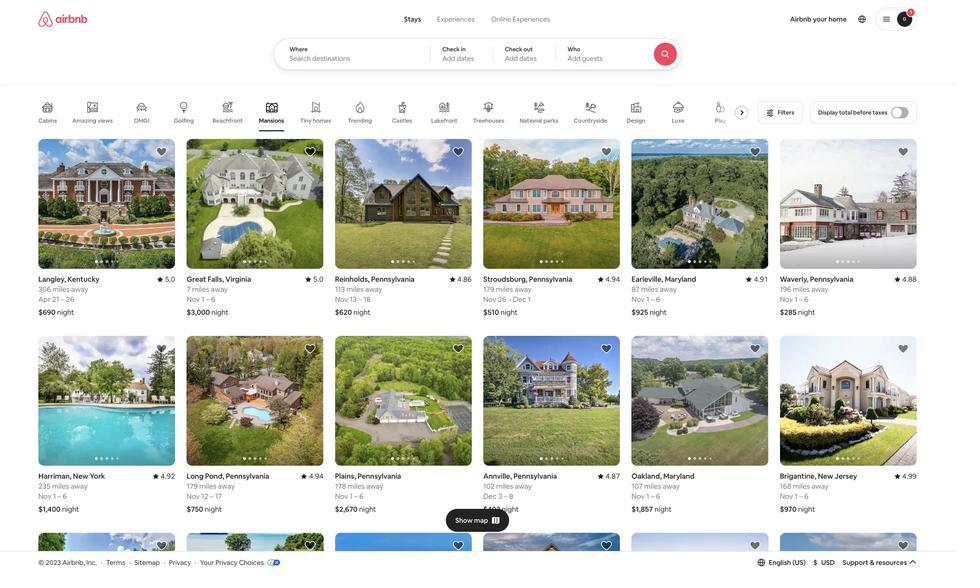 Task type: describe. For each thing, give the bounding box(es) containing it.
support
[[843, 559, 869, 567]]

– inside great falls, virginia 7 miles away nov 1 – 6 $3,000 night
[[206, 295, 210, 304]]

none search field containing stays
[[274, 0, 708, 70]]

your
[[813, 15, 827, 23]]

– inside brigantine, new jersey 168 miles away nov 1 – 6 $970 night
[[799, 492, 803, 501]]

display
[[818, 109, 838, 117]]

add to wishlist: sherwood, maryland image
[[304, 541, 316, 552]]

waverly, pennsylvania 196 miles away nov 1 – 6 $285 night
[[780, 275, 854, 317]]

6 inside plains, pennsylvania 178 miles away nov 1 – 6 $2,670 night
[[359, 492, 364, 501]]

night inside stroudsburg, pennsylvania 179 miles away nov 26 – dec 1 $510 night
[[501, 308, 518, 317]]

1 · from the left
[[101, 559, 102, 567]]

4.99
[[902, 472, 917, 481]]

4.99 out of 5 average rating image
[[895, 472, 917, 481]]

107
[[632, 482, 643, 491]]

cabins
[[38, 117, 57, 125]]

online experiences link
[[483, 10, 559, 29]]

english (us)
[[769, 559, 806, 567]]

168
[[780, 482, 792, 491]]

miles inside langley, kentucky 306 miles away apr 21 – 26 $690 night
[[53, 285, 70, 294]]

night inside earleville, maryland 87 miles away nov 1 – 6 $925 night
[[650, 308, 667, 317]]

check in add dates
[[442, 46, 474, 63]]

experiences inside button
[[437, 15, 475, 23]]

miles inside annville, pennsylvania 102 miles away dec 3 – 8 $403 night
[[496, 482, 513, 491]]

away inside harriman, new york 235 miles away nov 1 – 6 $1,400 night
[[71, 482, 88, 491]]

out
[[524, 46, 533, 53]]

– inside earleville, maryland 87 miles away nov 1 – 6 $925 night
[[651, 295, 655, 304]]

dates for check in add dates
[[457, 54, 474, 63]]

away inside annville, pennsylvania 102 miles away dec 3 – 8 $403 night
[[515, 482, 532, 491]]

17
[[215, 492, 222, 501]]

4.87 out of 5 average rating image
[[598, 472, 620, 481]]

plains,
[[335, 472, 356, 481]]

$1,857
[[632, 505, 653, 514]]

1 inside earleville, maryland 87 miles away nov 1 – 6 $925 night
[[646, 295, 649, 304]]

add to wishlist: luray, virginia image
[[601, 541, 613, 552]]

away inside great falls, virginia 7 miles away nov 1 – 6 $3,000 night
[[211, 285, 228, 294]]

online
[[491, 15, 511, 23]]

4.91 out of 5 average rating image
[[746, 275, 769, 284]]

– inside annville, pennsylvania 102 miles away dec 3 – 8 $403 night
[[504, 492, 508, 501]]

privacy link
[[169, 559, 191, 567]]

omg!
[[134, 117, 149, 125]]

stays button
[[397, 10, 429, 29]]

1 inside plains, pennsylvania 178 miles away nov 1 – 6 $2,670 night
[[350, 492, 353, 501]]

reinholds, pennsylvania 113 miles away nov 13 – 18 $620 night
[[335, 275, 415, 317]]

2023
[[46, 559, 61, 567]]

lakefront
[[431, 117, 458, 125]]

4 · from the left
[[195, 559, 196, 567]]

harriman,
[[38, 472, 72, 481]]

show map
[[455, 516, 488, 525]]

homes
[[313, 117, 331, 125]]

12
[[201, 492, 208, 501]]

golfing
[[174, 117, 194, 125]]

night inside plains, pennsylvania 178 miles away nov 1 – 6 $2,670 night
[[359, 505, 376, 514]]

nov inside reinholds, pennsylvania 113 miles away nov 13 – 18 $620 night
[[335, 295, 348, 304]]

7
[[187, 285, 191, 294]]

179 inside long pond, pennsylvania 179 miles away nov 12 – 17 $750 night
[[187, 482, 198, 491]]

in
[[461, 46, 466, 53]]

away inside plains, pennsylvania 178 miles away nov 1 – 6 $2,670 night
[[366, 482, 383, 491]]

kentucky
[[67, 275, 100, 284]]

trending
[[348, 117, 372, 125]]

maryland for oakland, maryland 107 miles away nov 1 – 6 $1,857 night
[[663, 472, 695, 481]]

add for check out add dates
[[505, 54, 518, 63]]

– inside reinholds, pennsylvania 113 miles away nov 13 – 18 $620 night
[[358, 295, 362, 304]]

views
[[98, 117, 113, 125]]

miles inside oakland, maryland 107 miles away nov 1 – 6 $1,857 night
[[644, 482, 661, 491]]

4.86 out of 5 average rating image
[[450, 275, 472, 284]]

– inside waverly, pennsylvania 196 miles away nov 1 – 6 $285 night
[[799, 295, 803, 304]]

filters
[[778, 109, 794, 117]]

check for check in add dates
[[442, 46, 460, 53]]

show
[[455, 516, 473, 525]]

add to wishlist: stroudsburg, pennsylvania image
[[601, 146, 613, 158]]

support & resources
[[843, 559, 907, 567]]

treehouses
[[473, 117, 504, 125]]

apr
[[38, 295, 51, 304]]

terms link
[[106, 559, 125, 567]]

long pond, pennsylvania 179 miles away nov 12 – 17 $750 night
[[187, 472, 269, 514]]

add to wishlist: langley, kentucky image
[[156, 146, 168, 158]]

1 inside dropdown button
[[910, 9, 912, 15]]

dec inside stroudsburg, pennsylvania 179 miles away nov 26 – dec 1 $510 night
[[513, 295, 526, 304]]

6 inside harriman, new york 235 miles away nov 1 – 6 $1,400 night
[[63, 492, 67, 501]]

night inside brigantine, new jersey 168 miles away nov 1 – 6 $970 night
[[798, 505, 815, 514]]

castles
[[392, 117, 412, 125]]

13
[[350, 295, 357, 304]]

nov inside earleville, maryland 87 miles away nov 1 – 6 $925 night
[[632, 295, 645, 304]]

total
[[839, 109, 852, 117]]

4.91
[[754, 275, 769, 284]]

night inside reinholds, pennsylvania 113 miles away nov 13 – 18 $620 night
[[354, 308, 371, 317]]

pennsylvania for 113 miles away
[[371, 275, 415, 284]]

add to wishlist: plains, pennsylvania image
[[453, 343, 464, 355]]

miles inside brigantine, new jersey 168 miles away nov 1 – 6 $970 night
[[793, 482, 810, 491]]

map
[[474, 516, 488, 525]]

miles inside long pond, pennsylvania 179 miles away nov 12 – 17 $750 night
[[199, 482, 216, 491]]

choices
[[239, 559, 264, 567]]

4.92 out of 5 average rating image
[[153, 472, 175, 481]]

your privacy choices
[[200, 559, 264, 567]]

pennsylvania inside long pond, pennsylvania 179 miles away nov 12 – 17 $750 night
[[226, 472, 269, 481]]

national parks
[[520, 117, 559, 125]]

virginia
[[226, 275, 251, 284]]

stroudsburg,
[[483, 275, 528, 284]]

miles inside earleville, maryland 87 miles away nov 1 – 6 $925 night
[[641, 285, 658, 294]]

reinholds,
[[335, 275, 370, 284]]

online experiences
[[491, 15, 550, 23]]

© 2023 airbnb, inc. ·
[[38, 559, 102, 567]]

$750
[[187, 505, 203, 514]]

what can we help you find? tab list
[[397, 10, 483, 29]]

8
[[509, 492, 513, 501]]

miles inside stroudsburg, pennsylvania 179 miles away nov 26 – dec 1 $510 night
[[496, 285, 513, 294]]

add to wishlist: earleville, maryland image
[[749, 146, 761, 158]]

nov inside plains, pennsylvania 178 miles away nov 1 – 6 $2,670 night
[[335, 492, 348, 501]]

– inside langley, kentucky 306 miles away apr 21 – 26 $690 night
[[61, 295, 64, 304]]

18
[[363, 295, 371, 304]]

filters button
[[758, 101, 803, 124]]

6 inside earleville, maryland 87 miles away nov 1 – 6 $925 night
[[656, 295, 660, 304]]

26 inside langley, kentucky 306 miles away apr 21 – 26 $690 night
[[66, 295, 74, 304]]

nov inside oakland, maryland 107 miles away nov 1 – 6 $1,857 night
[[632, 492, 645, 501]]

new for 168 miles away
[[818, 472, 833, 481]]

5.0 for great falls, virginia 7 miles away nov 1 – 6 $3,000 night
[[313, 275, 324, 284]]

– inside harriman, new york 235 miles away nov 1 – 6 $1,400 night
[[58, 492, 61, 501]]

nov inside harriman, new york 235 miles away nov 1 – 6 $1,400 night
[[38, 492, 51, 501]]

mansions
[[259, 117, 284, 125]]

stays
[[404, 15, 421, 23]]

4.88 out of 5 average rating image
[[895, 275, 917, 284]]

5.0 out of 5 average rating image
[[157, 275, 175, 284]]

pennsylvania for 102 miles away
[[514, 472, 557, 481]]

26 inside stroudsburg, pennsylvania 179 miles away nov 26 – dec 1 $510 night
[[498, 295, 506, 304]]

stays tab panel
[[274, 38, 708, 70]]

dates for check out add dates
[[519, 54, 537, 63]]

play
[[715, 117, 726, 125]]

(us)
[[793, 559, 806, 567]]

1 inside brigantine, new jersey 168 miles away nov 1 – 6 $970 night
[[795, 492, 798, 501]]

$1,400
[[38, 505, 61, 514]]

3 · from the left
[[164, 559, 165, 567]]

who
[[568, 46, 580, 53]]

2 privacy from the left
[[216, 559, 238, 567]]

1 inside oakland, maryland 107 miles away nov 1 – 6 $1,857 night
[[646, 492, 649, 501]]

add for check in add dates
[[442, 54, 455, 63]]

113
[[335, 285, 345, 294]]

add to wishlist: beavertown, pennsylvania image
[[453, 541, 464, 552]]



Task type: vqa. For each thing, say whether or not it's contained in the screenshot.


Task type: locate. For each thing, give the bounding box(es) containing it.
add to wishlist: waverly, pennsylvania image
[[898, 146, 909, 158]]

0 horizontal spatial 5.0
[[165, 275, 175, 284]]

26 right 21
[[66, 295, 74, 304]]

terms
[[106, 559, 125, 567]]

0 horizontal spatial privacy
[[169, 559, 191, 567]]

pennsylvania inside reinholds, pennsylvania 113 miles away nov 13 – 18 $620 night
[[371, 275, 415, 284]]

miles down plains,
[[348, 482, 365, 491]]

$403
[[483, 505, 500, 514]]

1 horizontal spatial 4.94 out of 5 average rating image
[[598, 275, 620, 284]]

add to wishlist: great falls, virginia image
[[304, 146, 316, 158]]

support & resources button
[[843, 559, 917, 567]]

nov down 168
[[780, 492, 793, 501]]

$970
[[780, 505, 797, 514]]

night inside great falls, virginia 7 miles away nov 1 – 6 $3,000 night
[[212, 308, 229, 317]]

1 horizontal spatial check
[[505, 46, 522, 53]]

miles down stroudsburg, on the top
[[496, 285, 513, 294]]

0 horizontal spatial 4.94
[[309, 472, 324, 481]]

– inside oakland, maryland 107 miles away nov 1 – 6 $1,857 night
[[651, 492, 655, 501]]

display total before taxes button
[[810, 101, 917, 124]]

1 vertical spatial maryland
[[663, 472, 695, 481]]

brigantine,
[[780, 472, 817, 481]]

dates inside check out add dates
[[519, 54, 537, 63]]

1 experiences from the left
[[437, 15, 475, 23]]

5.0 for langley, kentucky 306 miles away apr 21 – 26 $690 night
[[165, 275, 175, 284]]

nov up $510
[[483, 295, 496, 304]]

– down "brigantine,"
[[799, 492, 803, 501]]

plains, pennsylvania 178 miles away nov 1 – 6 $2,670 night
[[335, 472, 401, 514]]

– down stroudsburg, on the top
[[508, 295, 511, 304]]

21
[[52, 295, 59, 304]]

away inside earleville, maryland 87 miles away nov 1 – 6 $925 night
[[660, 285, 677, 294]]

0 vertical spatial 179
[[483, 285, 494, 294]]

privacy left your
[[169, 559, 191, 567]]

add to wishlist: harriman, new york image
[[156, 343, 168, 355]]

4.94 left plains,
[[309, 472, 324, 481]]

add to wishlist: oakland, maryland image
[[749, 343, 761, 355]]

add inside check out add dates
[[505, 54, 518, 63]]

miles up 12
[[199, 482, 216, 491]]

english
[[769, 559, 791, 567]]

maryland for earleville, maryland 87 miles away nov 1 – 6 $925 night
[[665, 275, 696, 284]]

5.0 left 'great'
[[165, 275, 175, 284]]

2 experiences from the left
[[513, 15, 550, 23]]

6 inside oakland, maryland 107 miles away nov 1 – 6 $1,857 night
[[656, 492, 660, 501]]

night inside annville, pennsylvania 102 miles away dec 3 – 8 $403 night
[[502, 505, 519, 514]]

pennsylvania right the waverly,
[[810, 275, 854, 284]]

102
[[483, 482, 495, 491]]

4.94 left earleville,
[[606, 275, 620, 284]]

2 horizontal spatial add
[[568, 54, 581, 63]]

$620
[[335, 308, 352, 317]]

night down 8
[[502, 505, 519, 514]]

who add guests
[[568, 46, 603, 63]]

6 inside great falls, virginia 7 miles away nov 1 – 6 $3,000 night
[[211, 295, 215, 304]]

nov down the 107
[[632, 492, 645, 501]]

nov inside brigantine, new jersey 168 miles away nov 1 – 6 $970 night
[[780, 492, 793, 501]]

brigantine, new jersey 168 miles away nov 1 – 6 $970 night
[[780, 472, 857, 514]]

1 inside harriman, new york 235 miles away nov 1 – 6 $1,400 night
[[53, 492, 56, 501]]

airbnb,
[[62, 559, 85, 567]]

away down "harriman,"
[[71, 482, 88, 491]]

0 vertical spatial 4.94 out of 5 average rating image
[[598, 275, 620, 284]]

– inside long pond, pennsylvania 179 miles away nov 12 – 17 $750 night
[[210, 492, 214, 501]]

3 add from the left
[[568, 54, 581, 63]]

away down kentucky
[[71, 285, 88, 294]]

night inside langley, kentucky 306 miles away apr 21 – 26 $690 night
[[57, 308, 74, 317]]

miles up 3 at the bottom of the page
[[496, 482, 513, 491]]

1 new from the left
[[73, 472, 88, 481]]

new left jersey
[[818, 472, 833, 481]]

jersey
[[835, 472, 857, 481]]

nov down 196 on the right of the page
[[780, 295, 793, 304]]

check left in
[[442, 46, 460, 53]]

add
[[442, 54, 455, 63], [505, 54, 518, 63], [568, 54, 581, 63]]

sitemap
[[134, 559, 160, 567]]

26 up $510
[[498, 295, 506, 304]]

away down falls, on the left
[[211, 285, 228, 294]]

1 vertical spatial 4.94 out of 5 average rating image
[[301, 472, 324, 481]]

night right $1,400
[[62, 505, 79, 514]]

26
[[66, 295, 74, 304], [498, 295, 506, 304]]

4.94 for long pond, pennsylvania 179 miles away nov 12 – 17 $750 night
[[309, 472, 324, 481]]

nov down 113
[[335, 295, 348, 304]]

dates down in
[[457, 54, 474, 63]]

maryland inside earleville, maryland 87 miles away nov 1 – 6 $925 night
[[665, 275, 696, 284]]

1 add from the left
[[442, 54, 455, 63]]

– inside stroudsburg, pennsylvania 179 miles away nov 26 – dec 1 $510 night
[[508, 295, 511, 304]]

amazing views
[[72, 117, 113, 125]]

night right $285
[[798, 308, 815, 317]]

2 · from the left
[[129, 559, 131, 567]]

pennsylvania right plains,
[[358, 472, 401, 481]]

great
[[187, 275, 206, 284]]

annville, pennsylvania 102 miles away dec 3 – 8 $403 night
[[483, 472, 557, 514]]

4.88
[[902, 275, 917, 284]]

0 horizontal spatial add
[[442, 54, 455, 63]]

– left 17
[[210, 492, 214, 501]]

night right $1,857
[[655, 505, 672, 514]]

add to wishlist: annville, pennsylvania image
[[601, 343, 613, 355]]

new for 235 miles away
[[73, 472, 88, 481]]

– right 13
[[358, 295, 362, 304]]

resources
[[876, 559, 907, 567]]

miles down "harriman,"
[[52, 482, 69, 491]]

luxe
[[672, 117, 685, 125]]

away inside oakland, maryland 107 miles away nov 1 – 6 $1,857 night
[[663, 482, 680, 491]]

away inside langley, kentucky 306 miles away apr 21 – 26 $690 night
[[71, 285, 88, 294]]

nov inside stroudsburg, pennsylvania 179 miles away nov 26 – dec 1 $510 night
[[483, 295, 496, 304]]

1 dates from the left
[[457, 54, 474, 63]]

1 horizontal spatial 26
[[498, 295, 506, 304]]

6 inside waverly, pennsylvania 196 miles away nov 1 – 6 $285 night
[[804, 295, 809, 304]]

1 vertical spatial 179
[[187, 482, 198, 491]]

privacy right your
[[216, 559, 238, 567]]

check out add dates
[[505, 46, 537, 63]]

179 inside stroudsburg, pennsylvania 179 miles away nov 26 – dec 1 $510 night
[[483, 285, 494, 294]]

1 horizontal spatial 179
[[483, 285, 494, 294]]

new left york
[[73, 472, 88, 481]]

new inside brigantine, new jersey 168 miles away nov 1 – 6 $970 night
[[818, 472, 833, 481]]

away right the 107
[[663, 482, 680, 491]]

5.0 out of 5 average rating image
[[306, 275, 324, 284]]

check inside check in add dates
[[442, 46, 460, 53]]

add to wishlist: new ringgold, pennsylvania image
[[898, 541, 909, 552]]

add down who
[[568, 54, 581, 63]]

night right $3,000
[[212, 308, 229, 317]]

great falls, virginia 7 miles away nov 1 – 6 $3,000 night
[[187, 275, 251, 317]]

1 inside waverly, pennsylvania 196 miles away nov 1 – 6 $285 night
[[795, 295, 798, 304]]

parks
[[544, 117, 559, 125]]

4.94 for stroudsburg, pennsylvania 179 miles away nov 26 – dec 1 $510 night
[[606, 275, 620, 284]]

show map button
[[446, 509, 509, 532]]

maryland right oakland,
[[663, 472, 695, 481]]

0 horizontal spatial check
[[442, 46, 460, 53]]

4.94 out of 5 average rating image for long pond, pennsylvania 179 miles away nov 12 – 17 $750 night
[[301, 472, 324, 481]]

add inside who add guests
[[568, 54, 581, 63]]

countryside
[[574, 117, 607, 125]]

waverly,
[[780, 275, 809, 284]]

away right 178
[[366, 482, 383, 491]]

airbnb your home link
[[784, 9, 853, 29]]

away
[[71, 285, 88, 294], [211, 285, 228, 294], [515, 285, 532, 294], [660, 285, 677, 294], [365, 285, 382, 294], [812, 285, 829, 294], [71, 482, 88, 491], [218, 482, 235, 491], [515, 482, 532, 491], [663, 482, 680, 491], [366, 482, 383, 491], [812, 482, 829, 491]]

$510
[[483, 308, 499, 317]]

away down earleville,
[[660, 285, 677, 294]]

pennsylvania inside annville, pennsylvania 102 miles away dec 3 – 8 $403 night
[[514, 472, 557, 481]]

0 horizontal spatial new
[[73, 472, 88, 481]]

0 vertical spatial dec
[[513, 295, 526, 304]]

check inside check out add dates
[[505, 46, 522, 53]]

oakland, maryland 107 miles away nov 1 – 6 $1,857 night
[[632, 472, 695, 514]]

pennsylvania for 196 miles away
[[810, 275, 854, 284]]

beachfront
[[213, 117, 243, 125]]

– up $3,000
[[206, 295, 210, 304]]

nov left 12
[[187, 492, 200, 501]]

pennsylvania inside plains, pennsylvania 178 miles away nov 1 – 6 $2,670 night
[[358, 472, 401, 481]]

add to wishlist: brigantine, new jersey image
[[898, 343, 909, 355]]

Where field
[[290, 54, 415, 63]]

None search field
[[274, 0, 708, 70]]

night inside harriman, new york 235 miles away nov 1 – 6 $1,400 night
[[62, 505, 79, 514]]

away inside brigantine, new jersey 168 miles away nov 1 – 6 $970 night
[[812, 482, 829, 491]]

dates inside check in add dates
[[457, 54, 474, 63]]

1 inside great falls, virginia 7 miles away nov 1 – 6 $3,000 night
[[201, 295, 204, 304]]

1 5.0 from the left
[[165, 275, 175, 284]]

york
[[90, 472, 105, 481]]

2 new from the left
[[818, 472, 833, 481]]

– right 21
[[61, 295, 64, 304]]

miles inside plains, pennsylvania 178 miles away nov 1 – 6 $2,670 night
[[348, 482, 365, 491]]

4.94 out of 5 average rating image for stroudsburg, pennsylvania 179 miles away nov 26 – dec 1 $510 night
[[598, 275, 620, 284]]

dec down stroudsburg, on the top
[[513, 295, 526, 304]]

2 add from the left
[[505, 54, 518, 63]]

4.92
[[161, 472, 175, 481]]

4.87
[[606, 472, 620, 481]]

– inside plains, pennsylvania 178 miles away nov 1 – 6 $2,670 night
[[354, 492, 358, 501]]

where
[[290, 46, 308, 53]]

1 horizontal spatial 4.94
[[606, 275, 620, 284]]

away inside long pond, pennsylvania 179 miles away nov 12 – 17 $750 night
[[218, 482, 235, 491]]

pennsylvania inside waverly, pennsylvania 196 miles away nov 1 – 6 $285 night
[[810, 275, 854, 284]]

experiences up in
[[437, 15, 475, 23]]

179 down long
[[187, 482, 198, 491]]

$925
[[632, 308, 648, 317]]

235
[[38, 482, 50, 491]]

miles inside reinholds, pennsylvania 113 miles away nov 13 – 18 $620 night
[[347, 285, 364, 294]]

5.0 left reinholds,
[[313, 275, 324, 284]]

· left your
[[195, 559, 196, 567]]

your
[[200, 559, 214, 567]]

langley,
[[38, 275, 66, 284]]

nov down 235
[[38, 492, 51, 501]]

miles down "brigantine,"
[[793, 482, 810, 491]]

inc.
[[86, 559, 97, 567]]

0 vertical spatial 4.94
[[606, 275, 620, 284]]

harriman, new york 235 miles away nov 1 – 6 $1,400 night
[[38, 472, 105, 514]]

earleville,
[[632, 275, 663, 284]]

miles down earleville,
[[641, 285, 658, 294]]

night right $925
[[650, 308, 667, 317]]

1 inside stroudsburg, pennsylvania 179 miles away nov 26 – dec 1 $510 night
[[528, 295, 531, 304]]

1 horizontal spatial experiences
[[513, 15, 550, 23]]

· left privacy "link"
[[164, 559, 165, 567]]

check for check out add dates
[[505, 46, 522, 53]]

1 horizontal spatial add
[[505, 54, 518, 63]]

pennsylvania right reinholds,
[[371, 275, 415, 284]]

add inside check in add dates
[[442, 54, 455, 63]]

pond,
[[205, 472, 224, 481]]

experiences
[[437, 15, 475, 23], [513, 15, 550, 23]]

dec down 102
[[483, 492, 497, 501]]

group
[[38, 94, 752, 131], [38, 139, 175, 269], [187, 139, 324, 269], [335, 139, 472, 269], [483, 139, 620, 269], [632, 139, 769, 269], [780, 139, 917, 269], [38, 336, 175, 466], [187, 336, 324, 466], [335, 336, 472, 466], [483, 336, 620, 466], [632, 336, 769, 466], [780, 336, 917, 466], [38, 533, 175, 575], [187, 533, 324, 575], [335, 533, 472, 575], [483, 533, 620, 575], [632, 533, 769, 575], [780, 533, 917, 575]]

·
[[101, 559, 102, 567], [129, 559, 131, 567], [164, 559, 165, 567], [195, 559, 196, 567]]

falls,
[[208, 275, 224, 284]]

0 horizontal spatial experiences
[[437, 15, 475, 23]]

home
[[829, 15, 847, 23]]

1 vertical spatial 4.94
[[309, 472, 324, 481]]

display total before taxes
[[818, 109, 888, 117]]

add down online experiences
[[505, 54, 518, 63]]

196
[[780, 285, 791, 294]]

miles down the waverly,
[[793, 285, 810, 294]]

group containing amazing views
[[38, 94, 752, 131]]

– down the waverly,
[[799, 295, 803, 304]]

miles up 13
[[347, 285, 364, 294]]

airbnb
[[790, 15, 812, 23]]

away down "brigantine,"
[[812, 482, 829, 491]]

tiny homes
[[300, 117, 331, 125]]

add to wishlist: middletown township, new jersey image
[[156, 541, 168, 552]]

miles inside great falls, virginia 7 miles away nov 1 – 6 $3,000 night
[[192, 285, 209, 294]]

check left the out
[[505, 46, 522, 53]]

dates
[[457, 54, 474, 63], [519, 54, 537, 63]]

pennsylvania right stroudsburg, on the top
[[529, 275, 573, 284]]

· right terms
[[129, 559, 131, 567]]

– down earleville,
[[651, 295, 655, 304]]

1 26 from the left
[[66, 295, 74, 304]]

3
[[498, 492, 502, 501]]

profile element
[[574, 0, 917, 38]]

away right 196 on the right of the page
[[812, 285, 829, 294]]

night right $2,670
[[359, 505, 376, 514]]

amazing
[[72, 117, 96, 125]]

4.94 out of 5 average rating image left plains,
[[301, 472, 324, 481]]

nov down 178
[[335, 492, 348, 501]]

– right 3 at the bottom of the page
[[504, 492, 508, 501]]

0 horizontal spatial 26
[[66, 295, 74, 304]]

$285
[[780, 308, 797, 317]]

87
[[632, 285, 640, 294]]

away inside waverly, pennsylvania 196 miles away nov 1 – 6 $285 night
[[812, 285, 829, 294]]

4.94 out of 5 average rating image left earleville,
[[598, 275, 620, 284]]

©
[[38, 559, 44, 567]]

– up $2,670
[[354, 492, 358, 501]]

pennsylvania right pond,
[[226, 472, 269, 481]]

away up 18
[[365, 285, 382, 294]]

0 horizontal spatial dec
[[483, 492, 497, 501]]

dec inside annville, pennsylvania 102 miles away dec 3 – 8 $403 night
[[483, 492, 497, 501]]

night inside waverly, pennsylvania 196 miles away nov 1 – 6 $285 night
[[798, 308, 815, 317]]

night down 21
[[57, 308, 74, 317]]

0 horizontal spatial dates
[[457, 54, 474, 63]]

1 horizontal spatial 5.0
[[313, 275, 324, 284]]

dates down the out
[[519, 54, 537, 63]]

2 26 from the left
[[498, 295, 506, 304]]

0 vertical spatial maryland
[[665, 275, 696, 284]]

check
[[442, 46, 460, 53], [505, 46, 522, 53]]

new inside harriman, new york 235 miles away nov 1 – 6 $1,400 night
[[73, 472, 88, 481]]

add down experiences button on the top of page
[[442, 54, 455, 63]]

add to wishlist: long pond, pennsylvania image
[[304, 343, 316, 355]]

national
[[520, 117, 542, 125]]

1 horizontal spatial dates
[[519, 54, 537, 63]]

away inside reinholds, pennsylvania 113 miles away nov 13 – 18 $620 night
[[365, 285, 382, 294]]

nov inside waverly, pennsylvania 196 miles away nov 1 – 6 $285 night
[[780, 295, 793, 304]]

your privacy choices link
[[200, 559, 280, 568]]

0 horizontal spatial 4.94 out of 5 average rating image
[[301, 472, 324, 481]]

– up $1,400
[[58, 492, 61, 501]]

· right inc.
[[101, 559, 102, 567]]

nov down "87"
[[632, 295, 645, 304]]

away down stroudsburg, on the top
[[515, 285, 532, 294]]

maryland inside oakland, maryland 107 miles away nov 1 – 6 $1,857 night
[[663, 472, 695, 481]]

1 horizontal spatial dec
[[513, 295, 526, 304]]

earleville, maryland 87 miles away nov 1 – 6 $925 night
[[632, 275, 696, 317]]

&
[[870, 559, 875, 567]]

$2,670
[[335, 505, 358, 514]]

6 inside brigantine, new jersey 168 miles away nov 1 – 6 $970 night
[[804, 492, 809, 501]]

0 horizontal spatial 179
[[187, 482, 198, 491]]

1 horizontal spatial privacy
[[216, 559, 238, 567]]

experiences right online
[[513, 15, 550, 23]]

pennsylvania right 'annville,'
[[514, 472, 557, 481]]

miles down oakland,
[[644, 482, 661, 491]]

179 down stroudsburg, on the top
[[483, 285, 494, 294]]

sitemap link
[[134, 559, 160, 567]]

2 check from the left
[[505, 46, 522, 53]]

1 check from the left
[[442, 46, 460, 53]]

$
[[814, 559, 818, 567]]

night down 18
[[354, 308, 371, 317]]

annville,
[[483, 472, 512, 481]]

6
[[211, 295, 215, 304], [656, 295, 660, 304], [804, 295, 809, 304], [63, 492, 67, 501], [656, 492, 660, 501], [359, 492, 364, 501], [804, 492, 809, 501]]

away up 17
[[218, 482, 235, 491]]

maryland
[[665, 275, 696, 284], [663, 472, 695, 481]]

2 dates from the left
[[519, 54, 537, 63]]

add to wishlist: royal oak, maryland image
[[749, 541, 761, 552]]

taxes
[[873, 109, 888, 117]]

miles inside waverly, pennsylvania 196 miles away nov 1 – 6 $285 night
[[793, 285, 810, 294]]

pennsylvania for 179 miles away
[[529, 275, 573, 284]]

night down 17
[[205, 505, 222, 514]]

$ usd
[[814, 559, 835, 567]]

1 privacy from the left
[[169, 559, 191, 567]]

5.0
[[165, 275, 175, 284], [313, 275, 324, 284]]

2 5.0 from the left
[[313, 275, 324, 284]]

away right 102
[[515, 482, 532, 491]]

4.94 out of 5 average rating image
[[598, 275, 620, 284], [301, 472, 324, 481]]

night right $510
[[501, 308, 518, 317]]

178
[[335, 482, 346, 491]]

miles inside harriman, new york 235 miles away nov 1 – 6 $1,400 night
[[52, 482, 69, 491]]

– up $1,857
[[651, 492, 655, 501]]

miles up 21
[[53, 285, 70, 294]]

1 vertical spatial dec
[[483, 492, 497, 501]]

nov inside long pond, pennsylvania 179 miles away nov 12 – 17 $750 night
[[187, 492, 200, 501]]

pennsylvania inside stroudsburg, pennsylvania 179 miles away nov 26 – dec 1 $510 night
[[529, 275, 573, 284]]

night right $970
[[798, 505, 815, 514]]

guests
[[582, 54, 603, 63]]

nov inside great falls, virginia 7 miles away nov 1 – 6 $3,000 night
[[187, 295, 200, 304]]

nov down 7
[[187, 295, 200, 304]]

1 horizontal spatial new
[[818, 472, 833, 481]]

english (us) button
[[757, 559, 806, 567]]

night inside long pond, pennsylvania 179 miles away nov 12 – 17 $750 night
[[205, 505, 222, 514]]

maryland right earleville,
[[665, 275, 696, 284]]

4.86
[[457, 275, 472, 284]]

night inside oakland, maryland 107 miles away nov 1 – 6 $1,857 night
[[655, 505, 672, 514]]

away inside stroudsburg, pennsylvania 179 miles away nov 26 – dec 1 $510 night
[[515, 285, 532, 294]]

add to wishlist: reinholds, pennsylvania image
[[453, 146, 464, 158]]

miles down 'great'
[[192, 285, 209, 294]]



